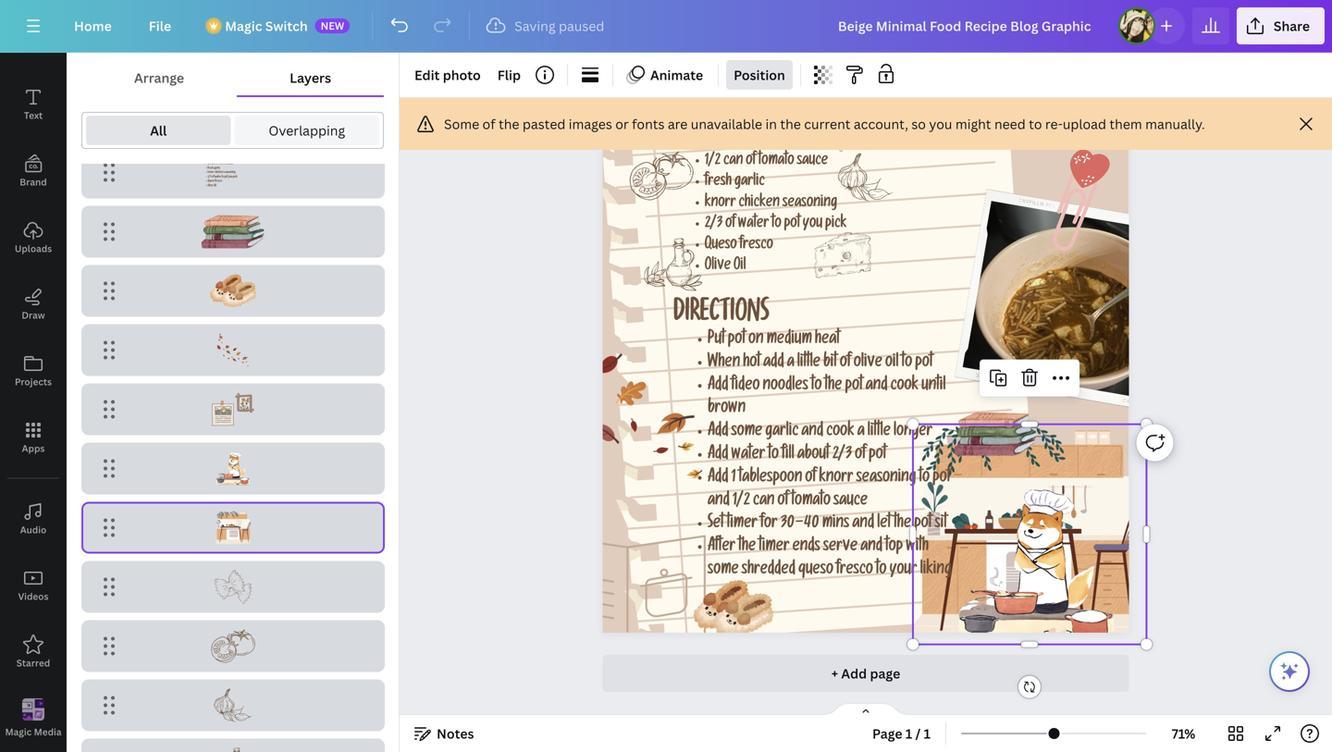 Task type: locate. For each thing, give the bounding box(es) containing it.
+
[[832, 665, 838, 682]]

seasoning inside put pot on medium heat when hot add a little bit of olive oil to pot add fideo noodles to the pot and cook until brown add some garlic and cook a little longer add water to fill about 2/3 of pot add 1 tablespoon of knorr seasoning to pot and 1/2 can of tomato sauce set timer for 30-40 mins and let the pot sit after the timer ends serve and top with some shredded queso fresco to your liking
[[857, 470, 917, 487]]

the
[[499, 115, 520, 133], [780, 115, 801, 133], [825, 378, 843, 395], [894, 516, 912, 533], [739, 539, 756, 556]]

magic
[[225, 17, 262, 35], [5, 726, 32, 738]]

1 horizontal spatial oil
[[734, 259, 746, 275]]

1 vertical spatial a
[[858, 424, 865, 441]]

1
[[732, 470, 736, 487], [906, 725, 913, 743], [924, 725, 931, 743]]

paused
[[559, 17, 605, 35]]

2 vertical spatial knorr
[[819, 470, 854, 487]]

1/2 down tablespoon
[[733, 493, 750, 510]]

0 horizontal spatial olive oil hand drawn image
[[215, 748, 252, 752]]

and up about
[[802, 424, 824, 441]]

queso
[[208, 180, 215, 183], [705, 238, 737, 254]]

0 vertical spatial seasoning
[[224, 171, 236, 174]]

1 left /
[[906, 725, 913, 743]]

serve
[[823, 539, 858, 556]]

main menu bar
[[0, 0, 1332, 53]]

1 horizontal spatial chicken
[[739, 196, 780, 212]]

1/2 can of tomato sauce fresh garlic knorr chicken seasoning 2/3 of water to pot you pick queso fresco olive oil down all button
[[208, 162, 238, 187]]

can down all button
[[212, 162, 216, 165]]

cook down oil
[[891, 378, 919, 395]]

seasoning down all button
[[224, 171, 236, 174]]

1 vertical spatial queso
[[705, 238, 737, 254]]

might
[[956, 115, 991, 133]]

2 vertical spatial you
[[803, 217, 823, 233]]

2/3 up directions
[[705, 217, 723, 233]]

1 vertical spatial olive
[[705, 259, 731, 275]]

0 horizontal spatial you
[[228, 175, 232, 179]]

2 vertical spatial fresco
[[837, 562, 873, 580]]

2 vertical spatial garlic
[[766, 424, 799, 441]]

1 vertical spatial timer
[[759, 539, 790, 556]]

0 horizontal spatial a
[[787, 355, 795, 372]]

1 horizontal spatial 1/2
[[705, 154, 721, 170]]

2 horizontal spatial 1/2
[[733, 493, 750, 510]]

2 horizontal spatial knorr
[[819, 470, 854, 487]]

layers
[[290, 69, 331, 87]]

upload
[[1063, 115, 1107, 133]]

1 vertical spatial oil
[[734, 259, 746, 275]]

some down the brown
[[732, 424, 763, 441]]

garlic up the fill
[[766, 424, 799, 441]]

40
[[804, 516, 820, 533]]

2/3 down all button
[[208, 175, 212, 179]]

0 horizontal spatial 1
[[732, 470, 736, 487]]

1 horizontal spatial fresco
[[740, 238, 774, 254]]

can down unavailable
[[724, 154, 743, 170]]

0 vertical spatial knorr
[[208, 171, 214, 174]]

audio
[[20, 524, 47, 536]]

on
[[749, 332, 764, 349]]

1 horizontal spatial 1
[[906, 725, 913, 743]]

0 horizontal spatial little
[[798, 355, 821, 372]]

current
[[804, 115, 851, 133]]

hot
[[743, 355, 761, 372]]

sauce down all button
[[227, 162, 234, 165]]

pot
[[224, 175, 228, 179], [784, 217, 800, 233], [728, 332, 746, 349], [915, 355, 933, 372], [845, 378, 863, 395], [869, 447, 887, 464], [933, 470, 951, 487], [914, 516, 932, 533]]

0 horizontal spatial cook
[[827, 424, 855, 441]]

a left 'longer'
[[858, 424, 865, 441]]

1 horizontal spatial pick
[[825, 217, 847, 233]]

cook up about
[[827, 424, 855, 441]]

0 horizontal spatial 1/2 can of tomato sauce fresh garlic knorr chicken seasoning 2/3 of water to pot you pick queso fresco olive oil
[[208, 162, 238, 187]]

fresco down serve
[[837, 562, 873, 580]]

1 left tablespoon
[[732, 470, 736, 487]]

position button
[[726, 60, 793, 90]]

fresh
[[208, 167, 213, 170], [705, 175, 732, 191]]

and left top at the right bottom
[[861, 539, 883, 556]]

0 horizontal spatial pick
[[233, 175, 238, 179]]

edit
[[415, 66, 440, 84]]

and
[[866, 378, 888, 395], [802, 424, 824, 441], [708, 493, 730, 510], [853, 516, 875, 533], [861, 539, 883, 556]]

all
[[150, 122, 167, 139]]

2 vertical spatial 2/3
[[833, 447, 852, 464]]

2/3 inside put pot on medium heat when hot add a little bit of olive oil to pot add fideo noodles to the pot and cook until brown add some garlic and cook a little longer add water to fill about 2/3 of pot add 1 tablespoon of knorr seasoning to pot and 1/2 can of tomato sauce set timer for 30-40 mins and let the pot sit after the timer ends serve and top with some shredded queso fresco to your liking
[[833, 447, 852, 464]]

cook
[[891, 378, 919, 395], [827, 424, 855, 441]]

0 vertical spatial chicken
[[215, 171, 223, 174]]

olive
[[208, 184, 213, 187], [705, 259, 731, 275]]

1 horizontal spatial timer
[[759, 539, 790, 556]]

0 horizontal spatial magic
[[5, 726, 32, 738]]

tomato up 40
[[792, 493, 831, 510]]

ends
[[793, 539, 821, 556]]

olive up directions
[[705, 259, 731, 275]]

0 vertical spatial some
[[732, 424, 763, 441]]

0 horizontal spatial knorr
[[208, 171, 214, 174]]

the down the bit
[[825, 378, 843, 395]]

0 vertical spatial 2/3
[[208, 175, 212, 179]]

magic for magic media
[[5, 726, 32, 738]]

garlic down unavailable
[[735, 175, 765, 191]]

directions
[[674, 303, 770, 330]]

0 vertical spatial oil
[[214, 184, 216, 187]]

images
[[569, 115, 612, 133]]

0 horizontal spatial seasoning
[[224, 171, 236, 174]]

1/2 down unavailable
[[705, 154, 721, 170]]

can up for
[[753, 493, 775, 510]]

magic left switch
[[225, 17, 262, 35]]

2 horizontal spatial 2/3
[[833, 447, 852, 464]]

queso up directions
[[705, 238, 737, 254]]

set
[[708, 516, 724, 533]]

layers button
[[237, 60, 384, 95]]

1 vertical spatial cook
[[827, 424, 855, 441]]

apps
[[22, 442, 45, 455]]

2/3
[[208, 175, 212, 179], [705, 217, 723, 233], [833, 447, 852, 464]]

2/3 right about
[[833, 447, 852, 464]]

tomato inside put pot on medium heat when hot add a little bit of olive oil to pot add fideo noodles to the pot and cook until brown add some garlic and cook a little longer add water to fill about 2/3 of pot add 1 tablespoon of knorr seasoning to pot and 1/2 can of tomato sauce set timer for 30-40 mins and let the pot sit after the timer ends serve and top with some shredded queso fresco to your liking
[[792, 493, 831, 510]]

0 vertical spatial olive oil hand drawn image
[[645, 238, 703, 291]]

0 vertical spatial you
[[929, 115, 953, 133]]

/
[[916, 725, 921, 743]]

some
[[732, 424, 763, 441], [708, 562, 739, 580]]

1/2 can of tomato sauce fresh garlic knorr chicken seasoning 2/3 of water to pot you pick queso fresco olive oil
[[705, 154, 847, 275], [208, 162, 238, 187]]

new
[[321, 19, 344, 32]]

1 vertical spatial you
[[228, 175, 232, 179]]

pasted
[[523, 115, 566, 133]]

1/2 down all button
[[208, 162, 211, 165]]

farfalle pasta illustration image
[[214, 570, 252, 604]]

a right add
[[787, 355, 795, 372]]

knorr
[[208, 171, 214, 174], [705, 196, 736, 212], [819, 470, 854, 487]]

videos
[[18, 590, 49, 603]]

0 vertical spatial garlic
[[214, 167, 220, 170]]

add
[[764, 355, 784, 372]]

1 horizontal spatial olive
[[705, 259, 731, 275]]

0 vertical spatial queso
[[208, 180, 215, 183]]

2 horizontal spatial seasoning
[[857, 470, 917, 487]]

share
[[1274, 17, 1310, 35]]

2 horizontal spatial sauce
[[834, 493, 868, 510]]

1 vertical spatial garlic
[[735, 175, 765, 191]]

can inside put pot on medium heat when hot add a little bit of olive oil to pot add fideo noodles to the pot and cook until brown add some garlic and cook a little longer add water to fill about 2/3 of pot add 1 tablespoon of knorr seasoning to pot and 1/2 can of tomato sauce set timer for 30-40 mins and let the pot sit after the timer ends serve and top with some shredded queso fresco to your liking
[[753, 493, 775, 510]]

2 horizontal spatial garlic
[[766, 424, 799, 441]]

tomato
[[759, 154, 795, 170], [219, 162, 227, 165], [792, 493, 831, 510]]

olive oil hand drawn image
[[645, 238, 703, 291], [215, 748, 252, 752]]

sauce up the "mins"
[[834, 493, 868, 510]]

sauce down farfalle pasta illustration image
[[797, 154, 828, 170]]

oil down all button
[[214, 184, 216, 187]]

page
[[870, 665, 901, 682]]

fresco down all button
[[215, 180, 222, 183]]

1 vertical spatial knorr
[[705, 196, 736, 212]]

a
[[787, 355, 795, 372], [858, 424, 865, 441]]

0 horizontal spatial olive
[[208, 184, 213, 187]]

switch
[[265, 17, 308, 35]]

0 horizontal spatial chicken
[[215, 171, 223, 174]]

0 vertical spatial little
[[798, 355, 821, 372]]

0 horizontal spatial oil
[[214, 184, 216, 187]]

magic inside main menu bar
[[225, 17, 262, 35]]

uploads
[[15, 242, 52, 255]]

2 horizontal spatial can
[[753, 493, 775, 510]]

2 horizontal spatial fresco
[[837, 562, 873, 580]]

little left 'longer'
[[868, 424, 891, 441]]

1 vertical spatial little
[[868, 424, 891, 441]]

2 horizontal spatial 1
[[924, 725, 931, 743]]

knorr down all button
[[208, 171, 214, 174]]

1 horizontal spatial you
[[803, 217, 823, 233]]

timer down for
[[759, 539, 790, 556]]

brown
[[708, 401, 746, 418]]

chicken down all button
[[215, 171, 223, 174]]

garlic
[[214, 167, 220, 170], [735, 175, 765, 191], [766, 424, 799, 441]]

1 right /
[[924, 725, 931, 743]]

and down olive
[[866, 378, 888, 395]]

1/2 can of tomato sauce fresh garlic knorr chicken seasoning 2/3 of water to pot you pick queso fresco olive oil down in at the right top of page
[[705, 154, 847, 275]]

1 horizontal spatial queso
[[705, 238, 737, 254]]

2 vertical spatial water
[[732, 447, 766, 464]]

1/2
[[705, 154, 721, 170], [208, 162, 211, 165], [733, 493, 750, 510]]

0 horizontal spatial fresco
[[215, 180, 222, 183]]

1 horizontal spatial cook
[[891, 378, 919, 395]]

seasoning up let at the bottom
[[857, 470, 917, 487]]

fresco up directions
[[740, 238, 774, 254]]

fresh down all button
[[208, 167, 213, 170]]

your
[[890, 562, 918, 580]]

or
[[616, 115, 629, 133]]

magic media
[[5, 726, 62, 738]]

the right let at the bottom
[[894, 516, 912, 533]]

queso down all button
[[208, 180, 215, 183]]

1 horizontal spatial 2/3
[[705, 217, 723, 233]]

add
[[708, 378, 729, 395], [708, 424, 729, 441], [708, 447, 729, 464], [708, 470, 729, 487], [841, 665, 867, 682]]

1 vertical spatial some
[[708, 562, 739, 580]]

0 horizontal spatial timer
[[727, 516, 758, 533]]

1 horizontal spatial fresh
[[705, 175, 732, 191]]

manually.
[[1146, 115, 1205, 133]]

knorr down about
[[819, 470, 854, 487]]

1 vertical spatial fresh
[[705, 175, 732, 191]]

and up set
[[708, 493, 730, 510]]

some down after
[[708, 562, 739, 580]]

magic inside magic media button
[[5, 726, 32, 738]]

1 vertical spatial fresco
[[740, 238, 774, 254]]

0 horizontal spatial queso
[[208, 180, 215, 183]]

0 vertical spatial fresh
[[208, 167, 213, 170]]

oil up directions
[[734, 259, 746, 275]]

fideo
[[732, 378, 760, 395]]

chicken down in at the right top of page
[[739, 196, 780, 212]]

All button
[[86, 116, 231, 145]]

seasoning down farfalle pasta illustration image
[[783, 196, 838, 212]]

water inside put pot on medium heat when hot add a little bit of olive oil to pot add fideo noodles to the pot and cook until brown add some garlic and cook a little longer add water to fill about 2/3 of pot add 1 tablespoon of knorr seasoning to pot and 1/2 can of tomato sauce set timer for 30-40 mins and let the pot sit after the timer ends serve and top with some shredded queso fresco to your liking
[[732, 447, 766, 464]]

magic left media
[[5, 726, 32, 738]]

1 vertical spatial magic
[[5, 726, 32, 738]]

0 horizontal spatial can
[[212, 162, 216, 165]]

timer right set
[[727, 516, 758, 533]]

0 horizontal spatial garlic
[[214, 167, 220, 170]]

flip
[[498, 66, 521, 84]]

let
[[877, 516, 891, 533]]

0 horizontal spatial sauce
[[227, 162, 234, 165]]

0 vertical spatial magic
[[225, 17, 262, 35]]

knorr down unavailable
[[705, 196, 736, 212]]

fresh down unavailable
[[705, 175, 732, 191]]

garlic down all button
[[214, 167, 220, 170]]

starred button
[[0, 619, 67, 686]]

page
[[873, 725, 903, 743]]

home link
[[59, 7, 127, 44]]

1 horizontal spatial seasoning
[[783, 196, 838, 212]]

little left the bit
[[798, 355, 821, 372]]

home
[[74, 17, 112, 35]]

fresco
[[215, 180, 222, 183], [740, 238, 774, 254], [837, 562, 873, 580]]

olive down all button
[[208, 184, 213, 187]]

0 vertical spatial timer
[[727, 516, 758, 533]]



Task type: describe. For each thing, give the bounding box(es) containing it.
edit photo button
[[407, 60, 488, 90]]

1 vertical spatial chicken
[[739, 196, 780, 212]]

uploads button
[[0, 204, 67, 271]]

elements button
[[0, 5, 67, 71]]

saving paused
[[515, 17, 605, 35]]

are
[[668, 115, 688, 133]]

text button
[[0, 71, 67, 138]]

magic switch
[[225, 17, 308, 35]]

sauce inside put pot on medium heat when hot add a little bit of olive oil to pot add fideo noodles to the pot and cook until brown add some garlic and cook a little longer add water to fill about 2/3 of pot add 1 tablespoon of knorr seasoning to pot and 1/2 can of tomato sauce set timer for 30-40 mins and let the pot sit after the timer ends serve and top with some shredded queso fresco to your liking
[[834, 493, 868, 510]]

and left let at the bottom
[[853, 516, 875, 533]]

add inside button
[[841, 665, 867, 682]]

put pot on medium heat when hot add a little bit of olive oil to pot add fideo noodles to the pot and cook until brown add some garlic and cook a little longer add water to fill about 2/3 of pot add 1 tablespoon of knorr seasoning to pot and 1/2 can of tomato sauce set timer for 30-40 mins and let the pot sit after the timer ends serve and top with some shredded queso fresco to your liking
[[708, 332, 952, 580]]

fonts
[[632, 115, 665, 133]]

when
[[708, 355, 741, 372]]

with
[[906, 539, 929, 556]]

media
[[34, 726, 62, 738]]

some
[[444, 115, 479, 133]]

elements
[[12, 43, 54, 55]]

sit
[[935, 516, 947, 533]]

olive
[[854, 355, 883, 372]]

1 horizontal spatial knorr
[[705, 196, 736, 212]]

1/2 inside put pot on medium heat when hot add a little bit of olive oil to pot add fideo noodles to the pot and cook until brown add some garlic and cook a little longer add water to fill about 2/3 of pot add 1 tablespoon of knorr seasoning to pot and 1/2 can of tomato sauce set timer for 30-40 mins and let the pot sit after the timer ends serve and top with some shredded queso fresco to your liking
[[733, 493, 750, 510]]

1 horizontal spatial can
[[724, 154, 743, 170]]

0 vertical spatial cook
[[891, 378, 919, 395]]

starred
[[16, 657, 50, 669]]

audio button
[[0, 486, 67, 552]]

knorr inside put pot on medium heat when hot add a little bit of olive oil to pot add fideo noodles to the pot and cook until brown add some garlic and cook a little longer add water to fill about 2/3 of pot add 1 tablespoon of knorr seasoning to pot and 1/2 can of tomato sauce set timer for 30-40 mins and let the pot sit after the timer ends serve and top with some shredded queso fresco to your liking
[[819, 470, 854, 487]]

file
[[149, 17, 171, 35]]

2 horizontal spatial you
[[929, 115, 953, 133]]

Overlapping button
[[235, 116, 379, 145]]

account,
[[854, 115, 909, 133]]

videos button
[[0, 552, 67, 619]]

0 vertical spatial water
[[215, 175, 221, 179]]

+ add page button
[[603, 655, 1129, 692]]

magic for magic switch
[[225, 17, 262, 35]]

tomato down in at the right top of page
[[759, 154, 795, 170]]

0 horizontal spatial 2/3
[[208, 175, 212, 179]]

liking
[[920, 562, 952, 580]]

some of the pasted images or fonts are unavailable in the current account, so you might need to re-upload them manually.
[[444, 115, 1205, 133]]

saving
[[515, 17, 556, 35]]

page 1 / 1
[[873, 725, 931, 743]]

1 horizontal spatial olive oil hand drawn image
[[645, 238, 703, 291]]

projects
[[15, 376, 52, 388]]

put
[[708, 332, 725, 349]]

notes button
[[407, 719, 482, 749]]

queso
[[799, 562, 834, 580]]

show pages image
[[822, 702, 910, 717]]

farfalle pasta illustration image
[[801, 106, 852, 152]]

1 vertical spatial olive oil hand drawn image
[[215, 748, 252, 752]]

1 vertical spatial 2/3
[[705, 217, 723, 233]]

1 horizontal spatial garlic
[[735, 175, 765, 191]]

overlapping
[[269, 122, 345, 139]]

1 horizontal spatial 1/2 can of tomato sauce fresh garlic knorr chicken seasoning 2/3 of water to pot you pick queso fresco olive oil
[[705, 154, 847, 275]]

text
[[24, 109, 43, 122]]

the right after
[[739, 539, 756, 556]]

fresco inside put pot on medium heat when hot add a little bit of olive oil to pot add fideo noodles to the pot and cook until brown add some garlic and cook a little longer add water to fill about 2/3 of pot add 1 tablespoon of knorr seasoning to pot and 1/2 can of tomato sauce set timer for 30-40 mins and let the pot sit after the timer ends serve and top with some shredded queso fresco to your liking
[[837, 562, 873, 580]]

shredded
[[742, 562, 796, 580]]

animate button
[[621, 60, 711, 90]]

re-
[[1045, 115, 1063, 133]]

canva assistant image
[[1279, 661, 1301, 683]]

heat
[[815, 332, 840, 349]]

photo
[[443, 66, 481, 84]]

1 vertical spatial pick
[[825, 217, 847, 233]]

apps button
[[0, 404, 67, 471]]

bit
[[824, 355, 837, 372]]

Design title text field
[[823, 7, 1111, 44]]

after
[[708, 539, 736, 556]]

the right in at the right top of page
[[780, 115, 801, 133]]

oil
[[886, 355, 899, 372]]

0 horizontal spatial 1/2
[[208, 162, 211, 165]]

brand button
[[0, 138, 67, 204]]

in
[[766, 115, 777, 133]]

+ add page
[[832, 665, 901, 682]]

draw button
[[0, 271, 67, 338]]

edit photo
[[415, 66, 481, 84]]

arrange button
[[81, 60, 237, 95]]

1 horizontal spatial sauce
[[797, 154, 828, 170]]

garlic inside put pot on medium heat when hot add a little bit of olive oil to pot add fideo noodles to the pot and cook until brown add some garlic and cook a little longer add water to fill about 2/3 of pot add 1 tablespoon of knorr seasoning to pot and 1/2 can of tomato sauce set timer for 30-40 mins and let the pot sit after the timer ends serve and top with some shredded queso fresco to your liking
[[766, 424, 799, 441]]

fill
[[782, 447, 795, 464]]

share button
[[1237, 7, 1325, 44]]

1 horizontal spatial a
[[858, 424, 865, 441]]

file button
[[134, 7, 186, 44]]

mins
[[822, 516, 850, 533]]

position
[[734, 66, 785, 84]]

draw
[[22, 309, 45, 322]]

arrange
[[134, 69, 184, 87]]

1 vertical spatial seasoning
[[783, 196, 838, 212]]

the left pasted
[[499, 115, 520, 133]]

grey line cookbook icon isolated on white background. cooking book icon. recipe book. fork and knife icons. cutlery symbol.  vector illustration image
[[550, 534, 706, 653]]

longer
[[894, 424, 933, 441]]

notes
[[437, 725, 474, 743]]

top
[[886, 539, 903, 556]]

0 vertical spatial olive
[[208, 184, 213, 187]]

them
[[1110, 115, 1142, 133]]

noodles
[[763, 378, 809, 395]]

flip button
[[490, 60, 528, 90]]

0 vertical spatial a
[[787, 355, 795, 372]]

0 vertical spatial pick
[[233, 175, 238, 179]]

71% button
[[1154, 719, 1214, 749]]

tomato down all button
[[219, 162, 227, 165]]

magic media button
[[0, 686, 67, 752]]

animate
[[650, 66, 703, 84]]

saving paused status
[[478, 15, 614, 37]]

so
[[912, 115, 926, 133]]

0 vertical spatial fresco
[[215, 180, 222, 183]]

about
[[798, 447, 830, 464]]

medium
[[767, 332, 812, 349]]

1 vertical spatial water
[[738, 217, 769, 233]]

0 horizontal spatial fresh
[[208, 167, 213, 170]]

tablespoon
[[739, 470, 803, 487]]

71%
[[1172, 725, 1196, 743]]

1 horizontal spatial little
[[868, 424, 891, 441]]

unavailable
[[691, 115, 763, 133]]

for
[[761, 516, 778, 533]]

1 inside put pot on medium heat when hot add a little bit of olive oil to pot add fideo noodles to the pot and cook until brown add some garlic and cook a little longer add water to fill about 2/3 of pot add 1 tablespoon of knorr seasoning to pot and 1/2 can of tomato sauce set timer for 30-40 mins and let the pot sit after the timer ends serve and top with some shredded queso fresco to your liking
[[732, 470, 736, 487]]



Task type: vqa. For each thing, say whether or not it's contained in the screenshot.
Fresco inside the put pot on medium heat when hot add a little bit of olive oil to pot add fideo noodles to the pot and cook until brown add some garlic and cook a little longer add water to fill about 2/3 of pot add 1 tablespoon of knorr seasoning to pot and 1/2 can of tomato sauce set timer for 30-40 mins and let the pot sit after the timer ends serve and top with some shredded queso fresco to your liking
yes



